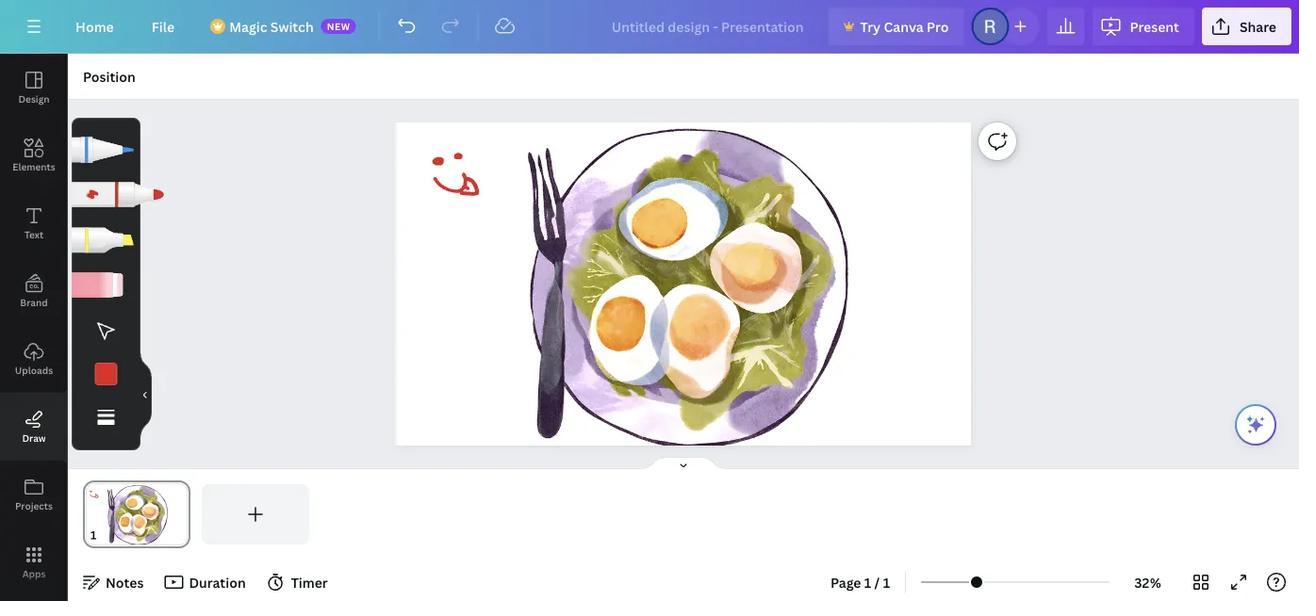 Task type: vqa. For each thing, say whether or not it's contained in the screenshot.
middle for
no



Task type: locate. For each thing, give the bounding box(es) containing it.
try canva pro button
[[828, 8, 964, 45]]

switch
[[270, 17, 314, 35]]

try
[[860, 17, 881, 35]]

1 1 from the left
[[864, 574, 871, 592]]

uploads button
[[0, 325, 68, 393]]

duration
[[189, 574, 246, 592]]

projects button
[[0, 461, 68, 529]]

/
[[874, 574, 880, 592]]

share button
[[1202, 8, 1292, 45]]

pro
[[927, 17, 949, 35]]

1
[[864, 574, 871, 592], [883, 574, 890, 592]]

uploads
[[15, 364, 53, 377]]

1 horizontal spatial 1
[[883, 574, 890, 592]]

apps
[[22, 568, 46, 580]]

file
[[152, 17, 175, 35]]

0 horizontal spatial 1
[[864, 574, 871, 592]]

draw button
[[0, 393, 68, 461]]

present button
[[1092, 8, 1194, 45]]

home link
[[60, 8, 129, 45]]

1 left /
[[864, 574, 871, 592]]

canva
[[884, 17, 924, 35]]

home
[[75, 17, 114, 35]]

new
[[327, 20, 350, 33]]

#e7191f image
[[95, 363, 117, 386]]

apps button
[[0, 529, 68, 597]]

position button
[[75, 61, 143, 91]]

position
[[83, 67, 135, 85]]

magic
[[229, 17, 267, 35]]

design button
[[0, 54, 68, 122]]

side panel tab list
[[0, 54, 68, 601]]

32% button
[[1117, 568, 1178, 598]]

1 right /
[[883, 574, 890, 592]]

brand
[[20, 296, 48, 309]]

text
[[24, 228, 43, 241]]

notes button
[[75, 568, 151, 598]]

projects
[[15, 500, 53, 512]]



Task type: describe. For each thing, give the bounding box(es) containing it.
hide image
[[140, 350, 152, 441]]

elements
[[13, 160, 55, 173]]

Page title text field
[[105, 526, 112, 545]]

share
[[1240, 17, 1276, 35]]

2 1 from the left
[[883, 574, 890, 592]]

hide pages image
[[638, 456, 729, 471]]

timer button
[[261, 568, 335, 598]]

draw
[[22, 432, 46, 444]]

page 1 image
[[83, 485, 190, 545]]

Design title text field
[[596, 8, 821, 45]]

notes
[[106, 574, 144, 592]]

duration button
[[159, 568, 253, 598]]

page 1 / 1
[[831, 574, 890, 592]]

timer
[[291, 574, 328, 592]]

canva assistant image
[[1244, 414, 1267, 436]]

elements button
[[0, 122, 68, 189]]

text button
[[0, 189, 68, 257]]

main menu bar
[[0, 0, 1299, 54]]

present
[[1130, 17, 1179, 35]]

design
[[18, 92, 50, 105]]

try canva pro
[[860, 17, 949, 35]]

magic switch
[[229, 17, 314, 35]]

file button
[[136, 8, 190, 45]]

32%
[[1134, 574, 1161, 592]]

page
[[831, 574, 861, 592]]

brand button
[[0, 257, 68, 325]]

#e7191f image
[[95, 363, 117, 386]]



